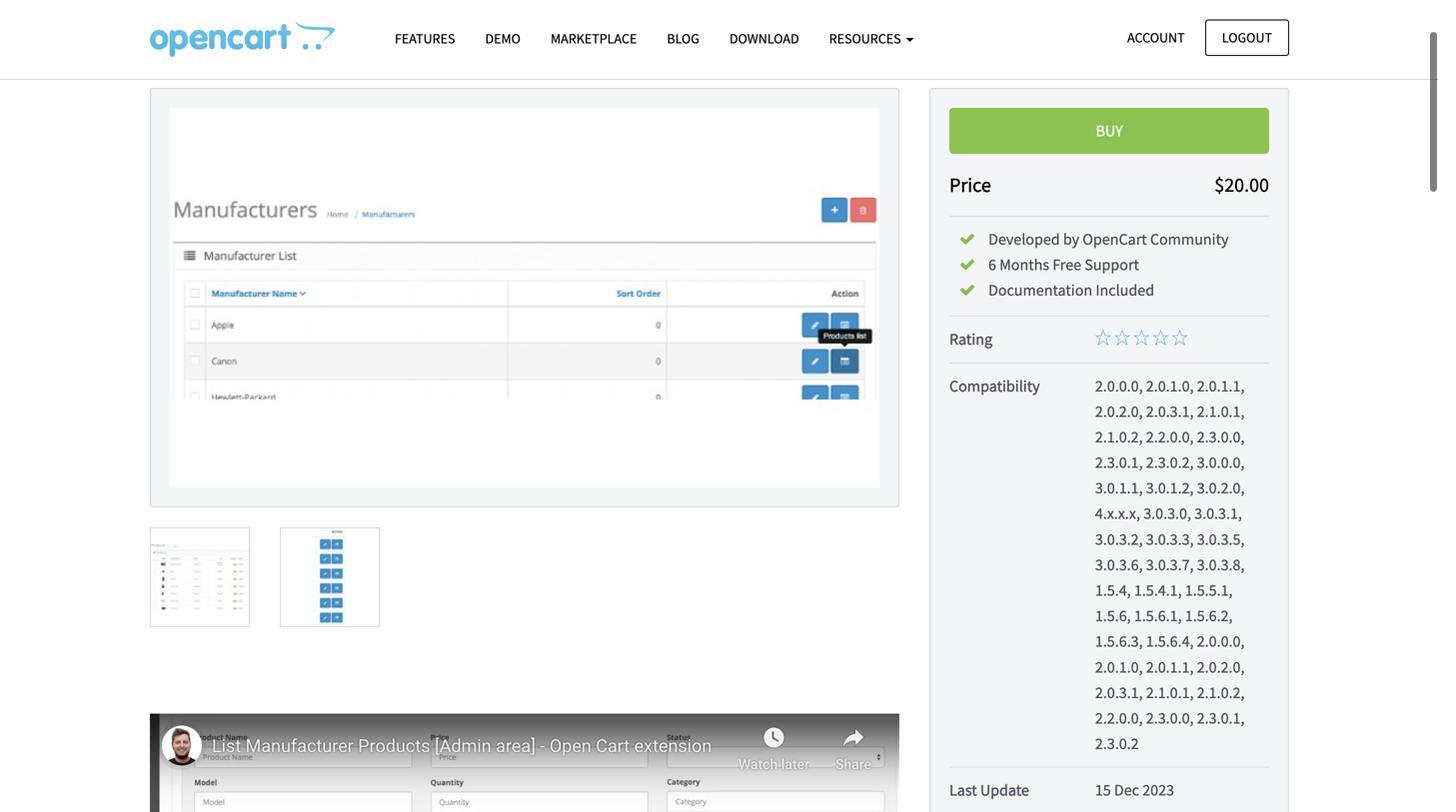 Task type: locate. For each thing, give the bounding box(es) containing it.
0 horizontal spatial 2.1.0.1,
[[1147, 683, 1194, 703]]

2.3.0.2
[[1096, 735, 1140, 755]]

0 vertical spatial 2.0.1.0,
[[1147, 376, 1194, 396]]

1 horizontal spatial star light o image
[[1115, 330, 1131, 346]]

1 vertical spatial 2.3.0.0,
[[1147, 709, 1194, 729]]

2.0.3.1, up the 2.3.0.2,
[[1147, 402, 1194, 422]]

2.3.0.0, up 3.0.0.0,
[[1198, 427, 1245, 447]]

15
[[1096, 781, 1112, 801]]

2.0.0.0, down included
[[1096, 376, 1144, 396]]

2.0.1.1, down the 1.5.6.4,
[[1147, 658, 1194, 678]]

3.0.3.2,
[[1096, 530, 1144, 550]]

last
[[950, 781, 978, 801]]

1 vertical spatial 2.1.0.1,
[[1147, 683, 1194, 703]]

3.0.3.8,
[[1198, 555, 1245, 575]]

developed
[[989, 229, 1061, 249]]

0 horizontal spatial star light o image
[[1134, 330, 1150, 346]]

list
[[150, 46, 185, 76]]

2.2.0.0,
[[1147, 427, 1194, 447], [1096, 709, 1144, 729]]

resources
[[830, 29, 904, 47]]

2.0.1.0, up the 2.3.0.2,
[[1147, 376, 1194, 396]]

0 horizontal spatial 2.2.0.0,
[[1096, 709, 1144, 729]]

3.0.1.2,
[[1147, 479, 1194, 499]]

2.3.0.0, up 2023
[[1147, 709, 1194, 729]]

free
[[1053, 255, 1082, 275]]

2.1.0.1, down the 1.5.6.4,
[[1147, 683, 1194, 703]]

2.0.1.0, down 1.5.6.3,
[[1096, 658, 1144, 678]]

1 vertical spatial 2.1.0.2,
[[1198, 683, 1245, 703]]

2.1.0.2, up 3.0.1.1,
[[1096, 427, 1144, 447]]

1 horizontal spatial 2.2.0.0,
[[1147, 427, 1194, 447]]

products
[[329, 46, 419, 76]]

1.5.6.2,
[[1186, 607, 1233, 627]]

1 vertical spatial 2.0.0.0,
[[1198, 632, 1245, 652]]

2.0.0.0, down 1.5.6.2,
[[1198, 632, 1245, 652]]

1 horizontal spatial 2.1.0.1,
[[1198, 402, 1245, 422]]

2.0.0.0,
[[1096, 376, 1144, 396], [1198, 632, 1245, 652]]

1 star light o image from the left
[[1134, 330, 1150, 346]]

2.0.2.0,
[[1096, 402, 1144, 422], [1198, 658, 1245, 678]]

2.3.0.1,
[[1096, 453, 1144, 473], [1198, 709, 1245, 729]]

0 horizontal spatial 2.0.1.1,
[[1147, 658, 1194, 678]]

star light o image
[[1134, 330, 1150, 346], [1153, 330, 1169, 346], [1173, 330, 1189, 346]]

2.2.0.0, up the 2.3.0.2,
[[1147, 427, 1194, 447]]

0 horizontal spatial star light o image
[[1096, 330, 1112, 346]]

3.0.2.0,
[[1198, 479, 1245, 499]]

3.0.3.7,
[[1147, 555, 1194, 575]]

1.5.6.4,
[[1147, 632, 1194, 652]]

1 horizontal spatial star light o image
[[1153, 330, 1169, 346]]

0 vertical spatial 2.0.2.0,
[[1096, 402, 1144, 422]]

0 horizontal spatial 2.3.0.1,
[[1096, 453, 1144, 473]]

blog link
[[652, 21, 715, 56]]

4.x.x.x,
[[1096, 504, 1141, 524]]

documentation
[[989, 281, 1093, 301]]

2.0.2.0, up 3.0.1.1,
[[1096, 402, 1144, 422]]

0 vertical spatial 2.2.0.0,
[[1147, 427, 1194, 447]]

1 vertical spatial 2.0.2.0,
[[1198, 658, 1245, 678]]

0 vertical spatial 2.0.0.0,
[[1096, 376, 1144, 396]]

account
[[1128, 28, 1186, 46]]

3 star light o image from the left
[[1173, 330, 1189, 346]]

2.0.1.1,
[[1198, 376, 1245, 396], [1147, 658, 1194, 678]]

1 vertical spatial 2.0.1.1,
[[1147, 658, 1194, 678]]

0 horizontal spatial 2.0.2.0,
[[1096, 402, 1144, 422]]

2.3.0.0,
[[1198, 427, 1245, 447], [1147, 709, 1194, 729]]

1 vertical spatial 2.0.3.1,
[[1096, 683, 1144, 703]]

0 vertical spatial 2.3.0.0,
[[1198, 427, 1245, 447]]

2.1.0.1,
[[1198, 402, 1245, 422], [1147, 683, 1194, 703]]

last update
[[950, 781, 1030, 801]]

0 vertical spatial 2.0.1.1,
[[1198, 376, 1245, 396]]

support
[[1085, 255, 1140, 275]]

1 star light o image from the left
[[1096, 330, 1112, 346]]

1 horizontal spatial 2.0.1.0,
[[1147, 376, 1194, 396]]

3.0.3.0,
[[1144, 504, 1192, 524]]

months
[[1000, 255, 1050, 275]]

1 vertical spatial 2.3.0.1,
[[1198, 709, 1245, 729]]

opencart - list manufacturer products [admin area] image
[[150, 21, 335, 57]]

rating
[[950, 330, 993, 350]]

2.1.0.2, down 1.5.6.2,
[[1198, 683, 1245, 703]]

1.5.6,
[[1096, 607, 1132, 627]]

2.0.3.1, down 1.5.6.3,
[[1096, 683, 1144, 703]]

6
[[989, 255, 997, 275]]

0 horizontal spatial 2.1.0.2,
[[1096, 427, 1144, 447]]

1 horizontal spatial 2.0.1.1,
[[1198, 376, 1245, 396]]

2 horizontal spatial star light o image
[[1173, 330, 1189, 346]]

account link
[[1111, 19, 1203, 56]]

2.1.0.1, up 3.0.0.0,
[[1198, 402, 1245, 422]]

demo link
[[470, 21, 536, 56]]

1 vertical spatial 2.2.0.0,
[[1096, 709, 1144, 729]]

2 star light o image from the left
[[1153, 330, 1169, 346]]

2.0.2.0, down 1.5.6.2,
[[1198, 658, 1245, 678]]

0 vertical spatial 2.0.3.1,
[[1147, 402, 1194, 422]]

2.0.3.1,
[[1147, 402, 1194, 422], [1096, 683, 1144, 703]]

2.2.0.0, up 2.3.0.2
[[1096, 709, 1144, 729]]

2.0.1.1, up 3.0.0.0,
[[1198, 376, 1245, 396]]

0 horizontal spatial 2.0.1.0,
[[1096, 658, 1144, 678]]

2.1.0.2,
[[1096, 427, 1144, 447], [1198, 683, 1245, 703]]

star light o image
[[1096, 330, 1112, 346], [1115, 330, 1131, 346]]

dec
[[1115, 781, 1140, 801]]

2.0.1.0,
[[1147, 376, 1194, 396], [1096, 658, 1144, 678]]



Task type: vqa. For each thing, say whether or not it's contained in the screenshot.
improve
no



Task type: describe. For each thing, give the bounding box(es) containing it.
manufacturer
[[190, 46, 325, 76]]

1 horizontal spatial 2.1.0.2,
[[1198, 683, 1245, 703]]

update
[[981, 781, 1030, 801]]

3.0.3.3,
[[1147, 530, 1194, 550]]

$20.00
[[1215, 172, 1270, 197]]

1 vertical spatial 2.0.1.0,
[[1096, 658, 1144, 678]]

buy
[[1096, 121, 1124, 141]]

3.0.3.1,
[[1195, 504, 1243, 524]]

1.5.4,
[[1096, 581, 1132, 601]]

opencart
[[1083, 229, 1148, 249]]

features link
[[380, 21, 470, 56]]

2.0.0.0, 2.0.1.0, 2.0.1.1, 2.0.2.0, 2.0.3.1, 2.1.0.1, 2.1.0.2, 2.2.0.0, 2.3.0.0, 2.3.0.1, 2.3.0.2, 3.0.0.0, 3.0.1.1, 3.0.1.2, 3.0.2.0, 4.x.x.x, 3.0.3.0, 3.0.3.1, 3.0.3.2, 3.0.3.3, 3.0.3.5, 3.0.3.6, 3.0.3.7, 3.0.3.8, 1.5.4, 1.5.4.1, 1.5.5.1, 1.5.6, 1.5.6.1, 1.5.6.2, 1.5.6.3, 1.5.6.4, 2.0.0.0, 2.0.1.0, 2.0.1.1, 2.0.2.0, 2.0.3.1, 2.1.0.1, 2.1.0.2, 2.2.0.0, 2.3.0.0, 2.3.0.1, 2.3.0.2
[[1096, 376, 1245, 755]]

download
[[730, 29, 800, 47]]

1.5.6.3,
[[1096, 632, 1144, 652]]

by
[[1064, 229, 1080, 249]]

logout
[[1223, 28, 1273, 46]]

1 horizontal spatial 2.3.0.0,
[[1198, 427, 1245, 447]]

1.5.6.1,
[[1135, 607, 1183, 627]]

2023
[[1143, 781, 1175, 801]]

3.0.3.5,
[[1198, 530, 1245, 550]]

1.5.5.1,
[[1186, 581, 1233, 601]]

resources link
[[815, 21, 929, 56]]

[admin
[[424, 46, 496, 76]]

0 horizontal spatial 2.0.0.0,
[[1096, 376, 1144, 396]]

0 horizontal spatial 2.0.3.1,
[[1096, 683, 1144, 703]]

blog
[[667, 29, 700, 47]]

0 vertical spatial 2.1.0.1,
[[1198, 402, 1245, 422]]

1 horizontal spatial 2.0.0.0,
[[1198, 632, 1245, 652]]

list manufacturer products [admin area]
[[150, 46, 552, 76]]

1.5.4.1,
[[1135, 581, 1183, 601]]

0 vertical spatial 2.1.0.2,
[[1096, 427, 1144, 447]]

logout link
[[1206, 19, 1290, 56]]

2 star light o image from the left
[[1115, 330, 1131, 346]]

15 dec 2023
[[1096, 781, 1175, 801]]

0 horizontal spatial 2.3.0.0,
[[1147, 709, 1194, 729]]

included
[[1096, 281, 1155, 301]]

features
[[395, 29, 455, 47]]

price
[[950, 172, 992, 197]]

community
[[1151, 229, 1229, 249]]

3.0.0.0,
[[1198, 453, 1245, 473]]

3.0.1.1,
[[1096, 479, 1144, 499]]

download link
[[715, 21, 815, 56]]

area]
[[501, 46, 552, 76]]

developed by opencart community 6 months free support documentation included
[[989, 229, 1229, 301]]

3.0.3.6,
[[1096, 555, 1144, 575]]

marketplace link
[[536, 21, 652, 56]]

2.3.0.2,
[[1147, 453, 1194, 473]]

1 horizontal spatial 2.0.2.0,
[[1198, 658, 1245, 678]]

compatibility
[[950, 376, 1041, 396]]

0 vertical spatial 2.3.0.1,
[[1096, 453, 1144, 473]]

marketplace
[[551, 29, 637, 47]]

1 horizontal spatial 2.0.3.1,
[[1147, 402, 1194, 422]]

list manufacturer products [admin area] image
[[170, 108, 880, 488]]

demo
[[485, 29, 521, 47]]

1 horizontal spatial 2.3.0.1,
[[1198, 709, 1245, 729]]

buy button
[[950, 108, 1270, 154]]



